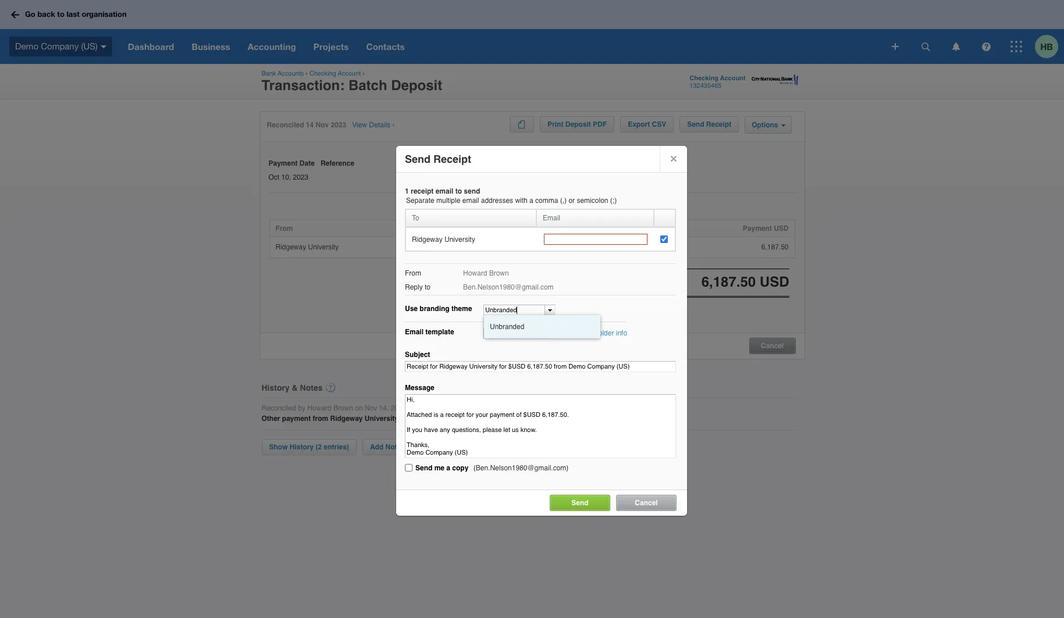 Task type: locate. For each thing, give the bounding box(es) containing it.
0 vertical spatial on
[[355, 404, 363, 413]]

1 horizontal spatial ›
[[363, 70, 365, 77]]

None text field
[[484, 306, 545, 315], [484, 329, 545, 339], [484, 306, 545, 315], [484, 329, 545, 339]]

reply
[[405, 283, 423, 292]]

history
[[262, 383, 290, 393], [290, 443, 314, 452]]

svg image inside go back to last organisation link
[[11, 11, 19, 18]]

1 horizontal spatial howard
[[463, 269, 487, 278]]

2023
[[331, 121, 346, 129], [293, 173, 309, 181], [623, 243, 639, 251], [391, 404, 406, 413]]

(;)
[[610, 197, 617, 205]]

0 vertical spatial nov
[[316, 121, 329, 129]]

None text field
[[544, 234, 648, 245]]

0 vertical spatial howard
[[463, 269, 487, 278]]

1 horizontal spatial svg image
[[922, 42, 930, 51]]

0 horizontal spatial howard
[[307, 404, 331, 413]]

email down send
[[463, 197, 479, 205]]

0 horizontal spatial email
[[405, 328, 424, 336]]

1 vertical spatial brown
[[333, 404, 353, 413]]

2 horizontal spatial ›
[[392, 121, 395, 129]]

a
[[530, 197, 534, 205], [447, 464, 450, 473]]

email for email template
[[405, 328, 424, 336]]

0 horizontal spatial checking
[[310, 70, 336, 77]]

1 horizontal spatial email
[[543, 214, 560, 222]]

None checkbox
[[661, 236, 668, 243]]

details
[[369, 121, 391, 129], [537, 225, 560, 233]]

1 vertical spatial send receipt
[[405, 153, 471, 165]]

1 horizontal spatial nov
[[365, 404, 377, 413]]

2011
[[446, 415, 462, 423]]

hb
[[1041, 41, 1053, 52]]

(2
[[316, 443, 322, 452]]

reconciled
[[267, 121, 304, 129], [262, 404, 296, 413]]

due
[[603, 225, 616, 233]]

1 horizontal spatial ridgeway university
[[412, 235, 475, 244]]

to right 'reply'
[[425, 283, 431, 292]]

checking right accounts
[[310, 70, 336, 77]]

invoice number
[[416, 225, 469, 233]]

date left the "reference"
[[300, 159, 315, 168]]

show
[[559, 329, 576, 338], [269, 443, 288, 452]]

number
[[442, 225, 469, 233]]

email down comma
[[543, 214, 560, 222]]

unbranded
[[490, 323, 525, 331]]

0 vertical spatial date
[[300, 159, 315, 168]]

1 horizontal spatial ridgeway
[[330, 415, 363, 423]]

add note
[[370, 443, 401, 452]]

0 vertical spatial send receipt
[[687, 120, 732, 129]]

0 vertical spatial reconciled
[[267, 121, 304, 129]]

1 vertical spatial to
[[456, 187, 462, 196]]

show down other
[[269, 443, 288, 452]]

checking account link
[[310, 70, 361, 77]]

brown up the entries)
[[333, 404, 353, 413]]

2 horizontal spatial university
[[445, 235, 475, 244]]

email
[[436, 187, 454, 196], [463, 197, 479, 205]]

batch
[[349, 77, 387, 94]]

for
[[464, 415, 473, 423]]

0 horizontal spatial show
[[269, 443, 288, 452]]

send receipt
[[687, 120, 732, 129], [405, 153, 471, 165]]

› right accounts
[[306, 70, 308, 77]]

0 horizontal spatial 6,187.50
[[475, 415, 502, 423]]

1 horizontal spatial show
[[559, 329, 576, 338]]

6,187.50 inside reconciled by howard brown on nov 14, 2023 at 17:43pm other payment from ridgeway university on 31 august 2011 for 6,187.50
[[475, 415, 502, 423]]

1 horizontal spatial university
[[365, 415, 399, 423]]

on left 31
[[401, 415, 409, 423]]

use branding theme
[[405, 305, 472, 313]]

nov inside reconciled by howard brown on nov 14, 2023 at 17:43pm other payment from ridgeway university on 31 august 2011 for 6,187.50
[[365, 404, 377, 413]]

1 horizontal spatial cancel link
[[750, 340, 795, 350]]

svg image
[[922, 42, 930, 51], [892, 43, 899, 50]]

on left the 14, at the bottom left
[[355, 404, 363, 413]]

due date
[[603, 225, 633, 233]]

2023 left at
[[391, 404, 406, 413]]

history left the (2
[[290, 443, 314, 452]]

view
[[352, 121, 367, 129]]

a right with on the left of the page
[[530, 197, 534, 205]]

1 vertical spatial history
[[290, 443, 314, 452]]

0 horizontal spatial svg image
[[892, 43, 899, 50]]

theme
[[452, 305, 472, 313]]

1 horizontal spatial 6,187.50
[[762, 243, 789, 251]]

0 horizontal spatial nov
[[316, 121, 329, 129]]

cancel
[[761, 342, 784, 350], [635, 499, 658, 508]]

howard
[[463, 269, 487, 278], [307, 404, 331, 413]]

(us)
[[81, 41, 98, 51]]

receipt up send
[[434, 153, 471, 165]]

use
[[405, 305, 418, 313]]

0 vertical spatial show
[[559, 329, 576, 338]]

0 horizontal spatial from
[[276, 225, 293, 233]]

6,187.50 right for
[[475, 415, 502, 423]]

1 vertical spatial howard
[[307, 404, 331, 413]]

1 vertical spatial nov
[[365, 404, 377, 413]]

to
[[412, 214, 419, 222]]

nov left the 14, at the bottom left
[[365, 404, 377, 413]]

reference
[[321, 159, 354, 168]]

oct left 10,
[[269, 173, 279, 181]]

0 vertical spatial receipt
[[706, 120, 732, 129]]

0 horizontal spatial cancel
[[635, 499, 658, 508]]

to left last
[[57, 9, 65, 19]]

1 horizontal spatial checking
[[690, 74, 719, 82]]

print
[[548, 120, 564, 129]]

to inside 1 receipt email to send separate multiple email addresses with a comma (,) or semicolon (;)
[[456, 187, 462, 196]]

from up 'reply'
[[405, 269, 421, 278]]

0 vertical spatial cancel
[[761, 342, 784, 350]]

1 vertical spatial email
[[463, 197, 479, 205]]

date for due date
[[618, 225, 633, 233]]

last
[[67, 9, 80, 19]]

account inside "bank accounts › checking account › transaction:                batch deposit"
[[338, 70, 361, 77]]

checking inside "bank accounts › checking account › transaction:                batch deposit"
[[310, 70, 336, 77]]

0 horizontal spatial details
[[369, 121, 391, 129]]

send me a copy (ben.nelson1980@gmail.com)
[[416, 464, 569, 473]]

show placeholder info link
[[559, 329, 627, 338]]

1 vertical spatial a
[[447, 464, 450, 473]]

reconciled left 14
[[267, 121, 304, 129]]

0 horizontal spatial to
[[57, 9, 65, 19]]

date right due
[[618, 225, 633, 233]]

deposit right batch
[[391, 77, 442, 94]]

send receipt up the receipt
[[405, 153, 471, 165]]

details down comma
[[537, 225, 560, 233]]

payment inside payment date oct 10, 2023
[[269, 159, 298, 168]]

1 horizontal spatial date
[[618, 225, 633, 233]]

reconciled up other
[[262, 404, 296, 413]]

history left '&'
[[262, 383, 290, 393]]

account inside checking account 132435465
[[720, 74, 746, 82]]

nov right 14
[[316, 121, 329, 129]]

2023 left view
[[331, 121, 346, 129]]

0 vertical spatial brown
[[489, 269, 509, 278]]

0 vertical spatial payment
[[269, 159, 298, 168]]

1 horizontal spatial account
[[720, 74, 746, 82]]

details right view
[[369, 121, 391, 129]]

receipt down 132435465
[[706, 120, 732, 129]]

brown inside reconciled by howard brown on nov 14, 2023 at 17:43pm other payment from ridgeway university on 31 august 2011 for 6,187.50
[[333, 404, 353, 413]]

1 horizontal spatial on
[[401, 415, 409, 423]]

› right checking account link
[[363, 70, 365, 77]]

1 vertical spatial date
[[618, 225, 633, 233]]

1 vertical spatial payment
[[743, 225, 772, 233]]

0 horizontal spatial deposit
[[391, 77, 442, 94]]

1 horizontal spatial email
[[463, 197, 479, 205]]

payment left usd
[[743, 225, 772, 233]]

email up multiple
[[436, 187, 454, 196]]

1 vertical spatial reconciled
[[262, 404, 296, 413]]

account up send receipt link
[[720, 74, 746, 82]]

account
[[338, 70, 361, 77], [720, 74, 746, 82]]

show left the "placeholder"
[[559, 329, 576, 338]]

company
[[41, 41, 79, 51]]

accounts
[[278, 70, 304, 77]]

0 horizontal spatial date
[[300, 159, 315, 168]]

None checkbox
[[405, 464, 413, 472]]

howard up "from"
[[307, 404, 331, 413]]

send receipt down 132435465
[[687, 120, 732, 129]]

export csv link
[[621, 116, 674, 133]]

history & notes
[[262, 383, 323, 393]]

1 vertical spatial oct
[[603, 243, 613, 251]]

0 horizontal spatial oct
[[269, 173, 279, 181]]

navigation
[[119, 29, 884, 64]]

1 vertical spatial on
[[401, 415, 409, 423]]

ridgeway university
[[412, 235, 475, 244], [276, 243, 339, 251]]

1 horizontal spatial a
[[530, 197, 534, 205]]

a right me at the left bottom
[[447, 464, 450, 473]]

to inside hb banner
[[57, 9, 65, 19]]

transaction:
[[262, 77, 345, 94]]

0 horizontal spatial email
[[436, 187, 454, 196]]

from
[[276, 225, 293, 233], [405, 269, 421, 278]]

deposit left pdf
[[566, 120, 591, 129]]

oct left 9,
[[603, 243, 613, 251]]

0 vertical spatial a
[[530, 197, 534, 205]]

0 vertical spatial 6,187.50
[[762, 243, 789, 251]]

invoice
[[416, 225, 441, 233]]

2023 right 10,
[[293, 173, 309, 181]]

1 horizontal spatial details
[[537, 225, 560, 233]]

1 horizontal spatial payment
[[743, 225, 772, 233]]

checking
[[310, 70, 336, 77], [690, 74, 719, 82]]

1 horizontal spatial brown
[[489, 269, 509, 278]]

1 horizontal spatial to
[[425, 283, 431, 292]]

howard brown
[[463, 269, 509, 278]]

show placeholder info
[[559, 329, 627, 338]]

multiple
[[437, 197, 461, 205]]

0 horizontal spatial cancel link
[[616, 495, 677, 512]]

receipt
[[706, 120, 732, 129], [434, 153, 471, 165]]

reconciled inside reconciled by howard brown on nov 14, 2023 at 17:43pm other payment from ridgeway university on 31 august 2011 for 6,187.50
[[262, 404, 296, 413]]

a inside 1 receipt email to send separate multiple email addresses with a comma (,) or semicolon (;)
[[530, 197, 534, 205]]

1 vertical spatial show
[[269, 443, 288, 452]]

1 horizontal spatial receipt
[[706, 120, 732, 129]]

deposit
[[391, 77, 442, 94], [566, 120, 591, 129]]

0 vertical spatial oct
[[269, 173, 279, 181]]

0 vertical spatial to
[[57, 9, 65, 19]]

send
[[687, 120, 705, 129], [405, 153, 431, 165], [416, 464, 433, 473], [572, 499, 589, 508]]

6,187.50 usd
[[702, 274, 790, 291]]

1 vertical spatial from
[[405, 269, 421, 278]]

1 receipt email to send separate multiple email addresses with a comma (,) or semicolon (;)
[[405, 187, 617, 205]]

email for email
[[543, 214, 560, 222]]

14,
[[379, 404, 389, 413]]

from down 10,
[[276, 225, 293, 233]]

0 vertical spatial details
[[369, 121, 391, 129]]

1 horizontal spatial oct
[[603, 243, 613, 251]]

1 horizontal spatial deposit
[[566, 120, 591, 129]]

to left send
[[456, 187, 462, 196]]

date inside payment date oct 10, 2023
[[300, 159, 315, 168]]

brown up ben.nelson1980@gmail.com
[[489, 269, 509, 278]]

svg image
[[11, 11, 19, 18], [1011, 41, 1023, 52], [952, 42, 960, 51], [982, 42, 991, 51], [101, 45, 106, 48]]

2 horizontal spatial to
[[456, 187, 462, 196]]

howard up ben.nelson1980@gmail.com
[[463, 269, 487, 278]]

hb banner
[[0, 0, 1065, 64]]

account up view
[[338, 70, 361, 77]]

deposit inside "bank accounts › checking account › transaction:                batch deposit"
[[391, 77, 442, 94]]

reconciled for reconciled 14 nov 2023 view details ›
[[267, 121, 304, 129]]

0 vertical spatial deposit
[[391, 77, 442, 94]]

email
[[543, 214, 560, 222], [405, 328, 424, 336]]

0 horizontal spatial brown
[[333, 404, 353, 413]]

email up subject
[[405, 328, 424, 336]]

payment up 10,
[[269, 159, 298, 168]]

6,187.50 down usd
[[762, 243, 789, 251]]

0 horizontal spatial receipt
[[434, 153, 471, 165]]

checking up send receipt link
[[690, 74, 719, 82]]

0 horizontal spatial account
[[338, 70, 361, 77]]

hb button
[[1035, 29, 1065, 64]]

1 vertical spatial 6,187.50
[[475, 415, 502, 423]]

2 vertical spatial to
[[425, 283, 431, 292]]

› right view
[[392, 121, 395, 129]]

2023 right 9,
[[623, 243, 639, 251]]

›
[[306, 70, 308, 77], [363, 70, 365, 77], [392, 121, 395, 129]]

ridgeway
[[412, 235, 443, 244], [276, 243, 306, 251], [330, 415, 363, 423]]

0 vertical spatial email
[[543, 214, 560, 222]]



Task type: describe. For each thing, give the bounding box(es) containing it.
send inside send receipt link
[[687, 120, 705, 129]]

0 horizontal spatial a
[[447, 464, 450, 473]]

9,
[[615, 243, 621, 251]]

0 vertical spatial cancel link
[[750, 340, 795, 350]]

reconciled by howard brown on nov 14, 2023 at 17:43pm other payment from ridgeway university on 31 august 2011 for 6,187.50
[[262, 404, 502, 423]]

message
[[405, 384, 435, 392]]

1 vertical spatial deposit
[[566, 120, 591, 129]]

0 horizontal spatial university
[[308, 243, 339, 251]]

add note link
[[363, 439, 409, 456]]

2023 inside reconciled by howard brown on nov 14, 2023 at 17:43pm other payment from ridgeway university on 31 august 2011 for 6,187.50
[[391, 404, 406, 413]]

info
[[616, 329, 627, 338]]

usd
[[774, 225, 789, 233]]

send inside send link
[[572, 499, 589, 508]]

reconciled for reconciled by howard brown on nov 14, 2023 at 17:43pm other payment from ridgeway university on 31 august 2011 for 6,187.50
[[262, 404, 296, 413]]

show for show placeholder info
[[559, 329, 576, 338]]

1 vertical spatial cancel link
[[616, 495, 677, 512]]

or
[[569, 197, 575, 205]]

date for payment date oct 10, 2023
[[300, 159, 315, 168]]

copy
[[452, 464, 469, 473]]

demo company (us)
[[15, 41, 98, 51]]

checking inside checking account 132435465
[[690, 74, 719, 82]]

august
[[421, 415, 445, 423]]

back
[[37, 9, 55, 19]]

inv-
[[416, 243, 430, 251]]

0 horizontal spatial ridgeway university
[[276, 243, 339, 251]]

ridgeway inside reconciled by howard brown on nov 14, 2023 at 17:43pm other payment from ridgeway university on 31 august 2011 for 6,187.50
[[330, 415, 363, 423]]

oct 9, 2023
[[603, 243, 639, 251]]

send link
[[550, 495, 611, 512]]

at
[[408, 404, 414, 413]]

1
[[405, 187, 409, 196]]

svg image inside demo company (us) popup button
[[101, 45, 106, 48]]

me
[[435, 464, 445, 473]]

inv-0020
[[416, 243, 446, 251]]

0 horizontal spatial ridgeway
[[276, 243, 306, 251]]

go back to last organisation link
[[7, 4, 134, 25]]

bank
[[262, 70, 276, 77]]

0 horizontal spatial ›
[[306, 70, 308, 77]]

0 vertical spatial history
[[262, 383, 290, 393]]

separate
[[406, 197, 435, 205]]

Message text field
[[405, 395, 676, 459]]

bank accounts link
[[262, 70, 304, 77]]

entries)
[[324, 443, 349, 452]]

show history (2 entries) link
[[262, 439, 357, 456]]

bank accounts › checking account › transaction:                batch deposit
[[262, 70, 442, 94]]

view details › link
[[352, 121, 395, 130]]

print deposit pdf
[[548, 120, 607, 129]]

1 horizontal spatial cancel
[[761, 342, 784, 350]]

export
[[628, 120, 650, 129]]

template
[[426, 328, 454, 336]]

0 vertical spatial from
[[276, 225, 293, 233]]

1 vertical spatial cancel
[[635, 499, 658, 508]]

show for show history (2 entries)
[[269, 443, 288, 452]]

by
[[298, 404, 305, 413]]

0 horizontal spatial on
[[355, 404, 363, 413]]

semicolon
[[577, 197, 608, 205]]

1 horizontal spatial send receipt
[[687, 120, 732, 129]]

payment
[[282, 415, 311, 423]]

&
[[292, 383, 298, 393]]

pdf
[[593, 120, 607, 129]]

notes
[[300, 383, 323, 393]]

0 vertical spatial email
[[436, 187, 454, 196]]

show history (2 entries)
[[269, 443, 349, 452]]

(ben.nelson1980@gmail.com)
[[474, 464, 569, 473]]

demo company (us) button
[[0, 29, 119, 64]]

subject
[[405, 351, 430, 359]]

oct inside payment date oct 10, 2023
[[269, 173, 279, 181]]

Subject text field
[[405, 361, 676, 372]]

export csv
[[628, 120, 666, 129]]

payment date oct 10, 2023
[[269, 159, 315, 181]]

demo
[[15, 41, 38, 51]]

31
[[411, 415, 419, 423]]

add
[[370, 443, 384, 452]]

10,
[[281, 173, 291, 181]]

2 horizontal spatial ridgeway
[[412, 235, 443, 244]]

send receipt link
[[680, 116, 739, 133]]

reconciled 14 nov 2023 view details ›
[[267, 121, 395, 129]]

17:43pm
[[416, 404, 444, 413]]

payment for payment usd
[[743, 225, 772, 233]]

payment for payment date oct 10, 2023
[[269, 159, 298, 168]]

2023 inside payment date oct 10, 2023
[[293, 173, 309, 181]]

send
[[464, 187, 480, 196]]

university inside reconciled by howard brown on nov 14, 2023 at 17:43pm other payment from ridgeway university on 31 august 2011 for 6,187.50
[[365, 415, 399, 423]]

payment usd
[[743, 225, 789, 233]]

organisation
[[82, 9, 127, 19]]

132435465
[[690, 82, 722, 90]]

1 vertical spatial details
[[537, 225, 560, 233]]

with
[[515, 197, 528, 205]]

1 vertical spatial receipt
[[434, 153, 471, 165]]

reply to
[[405, 283, 431, 292]]

inv-0020 link
[[416, 243, 446, 251]]

addresses
[[481, 197, 513, 205]]

from
[[313, 415, 328, 423]]

receipt
[[411, 187, 434, 196]]

0020
[[430, 243, 446, 251]]

go back to last organisation
[[25, 9, 127, 19]]

0 horizontal spatial send receipt
[[405, 153, 471, 165]]

checking account 132435465
[[690, 74, 746, 90]]

note
[[386, 443, 401, 452]]

comma
[[536, 197, 558, 205]]

other
[[262, 415, 280, 423]]

branding
[[420, 305, 450, 313]]

1 horizontal spatial from
[[405, 269, 421, 278]]

ben.nelson1980@gmail.com
[[463, 283, 554, 292]]

go
[[25, 9, 35, 19]]

(,)
[[560, 197, 567, 205]]

navigation inside hb banner
[[119, 29, 884, 64]]

email template
[[405, 328, 454, 336]]

print deposit pdf link
[[540, 116, 615, 133]]

howard inside reconciled by howard brown on nov 14, 2023 at 17:43pm other payment from ridgeway university on 31 august 2011 for 6,187.50
[[307, 404, 331, 413]]



Task type: vqa. For each thing, say whether or not it's contained in the screenshot.
Checking within Bank Accounts › Checking Account › Transaction:                Batch Deposit
yes



